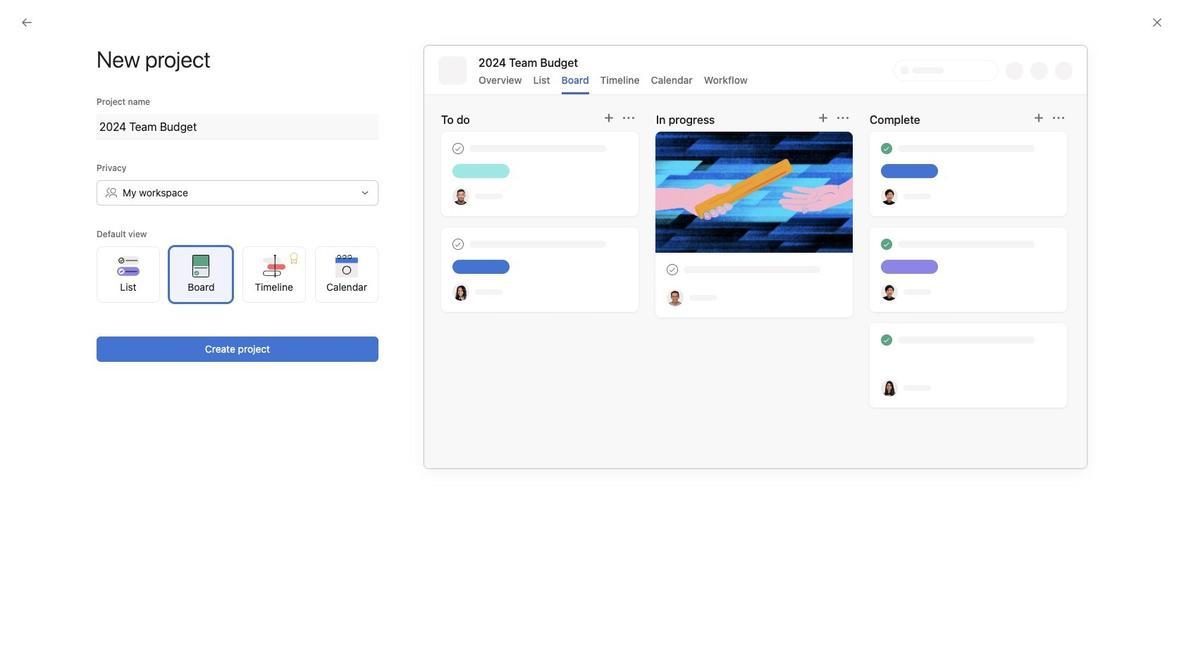 Task type: describe. For each thing, give the bounding box(es) containing it.
rocket image
[[900, 257, 917, 274]]

1 horizontal spatial list item
[[695, 244, 886, 287]]

board image
[[709, 308, 726, 325]]

1 mark complete checkbox from the top
[[263, 326, 280, 343]]

0 horizontal spatial list item
[[249, 296, 666, 321]]

projects element
[[0, 297, 169, 393]]

Mark complete checkbox
[[263, 300, 280, 317]]



Task type: vqa. For each thing, say whether or not it's contained in the screenshot.
'and'
no



Task type: locate. For each thing, give the bounding box(es) containing it.
hide sidebar image
[[18, 11, 30, 23]]

add profile photo image
[[266, 210, 300, 244]]

1 vertical spatial mark complete image
[[263, 351, 280, 368]]

this is a preview of your project image
[[424, 45, 1088, 469]]

0 vertical spatial mark complete image
[[263, 326, 280, 343]]

None text field
[[97, 114, 379, 140]]

go back image
[[21, 17, 32, 28]]

global element
[[0, 35, 169, 119]]

line_and_symbols image
[[900, 308, 917, 325]]

2 mark complete image from the top
[[263, 351, 280, 368]]

2 mark complete checkbox from the top
[[263, 351, 280, 368]]

0 vertical spatial list item
[[695, 244, 886, 287]]

Mark complete checkbox
[[263, 326, 280, 343], [263, 351, 280, 368]]

1 mark complete image from the top
[[263, 326, 280, 343]]

starred element
[[0, 224, 169, 297]]

1 vertical spatial mark complete checkbox
[[263, 351, 280, 368]]

mark complete image
[[263, 326, 280, 343], [263, 351, 280, 368]]

0 vertical spatial mark complete checkbox
[[263, 326, 280, 343]]

mark complete image
[[263, 300, 280, 317]]

list item
[[695, 244, 886, 287], [249, 296, 666, 321]]

1 vertical spatial list item
[[249, 296, 666, 321]]

close image
[[1152, 17, 1163, 28]]



